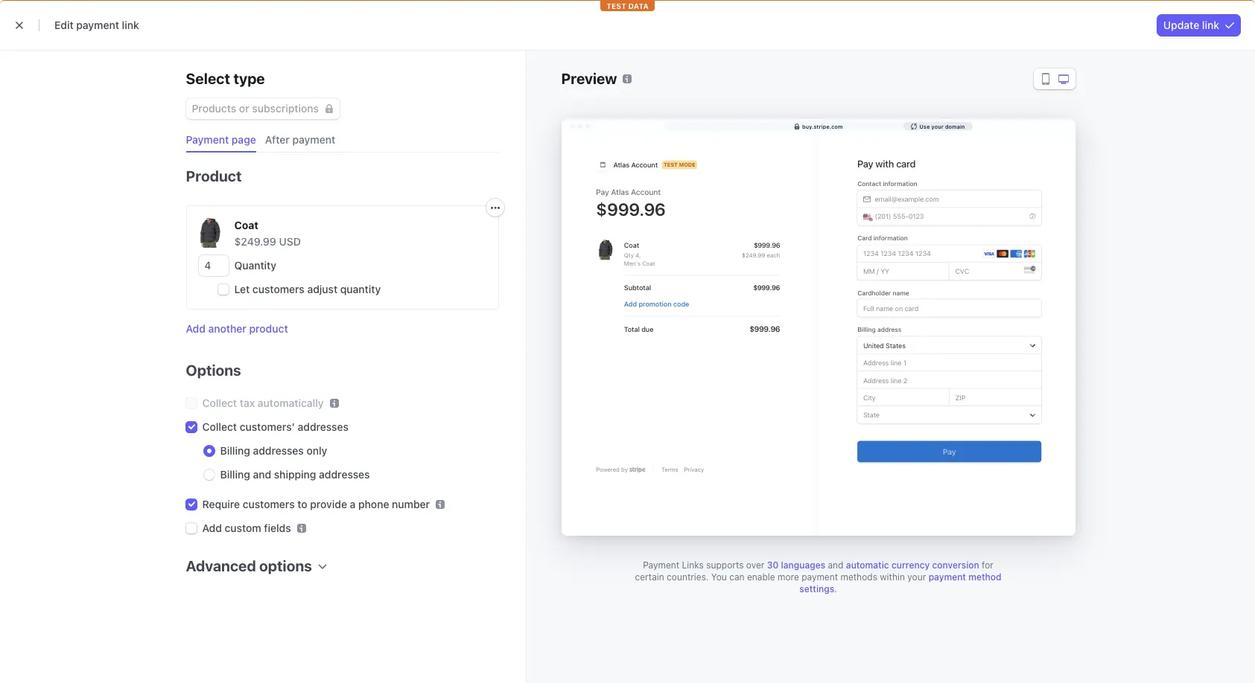 Task type: describe. For each thing, give the bounding box(es) containing it.
after payment
[[265, 133, 335, 146]]

atlas account
[[55, 16, 124, 28]]

quantity
[[234, 259, 277, 272]]

your inside use your domain button
[[932, 123, 944, 129]]

payment inside button
[[292, 133, 335, 146]]

add another product button
[[186, 322, 288, 337]]

let customers adjust quantity
[[234, 283, 381, 296]]

advanced options
[[186, 558, 312, 575]]

after
[[265, 133, 290, 146]]

product
[[249, 323, 288, 335]]

select
[[186, 70, 230, 87]]

tax
[[240, 397, 255, 410]]

you
[[711, 572, 727, 583]]

your inside for certain countries. you can enable more payment methods within your
[[908, 572, 926, 583]]

atlas account button
[[28, 12, 139, 33]]

product
[[186, 168, 242, 185]]

collect for collect tax automatically
[[202, 397, 237, 410]]

after payment button
[[259, 128, 344, 153]]

supports
[[706, 560, 744, 571]]

Quantity number field
[[199, 256, 228, 276]]

settings
[[800, 584, 835, 595]]

payment method settings link
[[800, 572, 1002, 595]]

advanced options button
[[180, 548, 327, 577]]

conversion
[[932, 560, 980, 571]]

another
[[208, 323, 247, 335]]

preview
[[561, 70, 617, 87]]

add custom fields
[[202, 522, 291, 535]]

advanced
[[186, 558, 256, 575]]

billing and shipping addresses
[[220, 469, 370, 481]]

subscriptions
[[252, 102, 319, 115]]

options
[[186, 362, 241, 379]]

page
[[232, 133, 256, 146]]

use your domain
[[920, 123, 965, 129]]

1 link from the left
[[122, 19, 139, 31]]

$249.99
[[234, 235, 276, 248]]

and inside payment page tab panel
[[253, 469, 271, 481]]

type
[[233, 70, 265, 87]]

require customers to provide a phone number
[[202, 498, 430, 511]]

payment for payment links supports over 30 languages and automatic currency conversion
[[643, 560, 680, 571]]

use
[[920, 123, 930, 129]]

payment link settings tab list
[[180, 128, 499, 153]]

billing for billing addresses only
[[220, 445, 250, 457]]

billing addresses only
[[220, 445, 327, 457]]

provide
[[310, 498, 347, 511]]

method
[[969, 572, 1002, 583]]

quantity
[[340, 283, 381, 296]]

payment page button
[[180, 128, 265, 153]]

payment method settings
[[800, 572, 1002, 595]]

svg image
[[491, 204, 500, 213]]

options
[[259, 558, 312, 575]]

automatic
[[846, 560, 889, 571]]

data
[[628, 46, 649, 55]]

30
[[767, 560, 779, 571]]

or
[[239, 102, 249, 115]]

links
[[682, 560, 704, 571]]

payment links supports over 30 languages and automatic currency conversion
[[643, 560, 980, 571]]

for certain countries. you can enable more payment methods within your
[[635, 560, 994, 583]]

add for add another product
[[186, 323, 206, 335]]

collect customers' addresses
[[202, 421, 349, 434]]

domain
[[945, 123, 965, 129]]

update
[[1164, 19, 1200, 31]]

2 vertical spatial addresses
[[319, 469, 370, 481]]

account
[[83, 16, 124, 28]]

automatic currency conversion link
[[846, 560, 980, 571]]

shipping
[[274, 469, 316, 481]]

coat $249.99 usd
[[234, 219, 301, 248]]



Task type: vqa. For each thing, say whether or not it's contained in the screenshot.
Create button
no



Task type: locate. For each thing, give the bounding box(es) containing it.
add inside the add another product button
[[186, 323, 206, 335]]

edit
[[54, 19, 74, 31]]

addresses up a
[[319, 469, 370, 481]]

and down billing addresses only
[[253, 469, 271, 481]]

.
[[835, 584, 837, 595]]

link
[[122, 19, 139, 31], [1202, 19, 1220, 31]]

your down automatic currency conversion link
[[908, 572, 926, 583]]

customers for require
[[243, 498, 295, 511]]

for
[[982, 560, 994, 571]]

test data
[[607, 46, 649, 55]]

countries.
[[667, 572, 709, 583]]

atlas
[[55, 16, 80, 28]]

billing
[[220, 445, 250, 457], [220, 469, 250, 481]]

within
[[880, 572, 905, 583]]

buy.stripe.com
[[802, 123, 843, 129]]

0 vertical spatial payment
[[186, 133, 229, 146]]

0 horizontal spatial payment
[[186, 133, 229, 146]]

link right 'update'
[[1202, 19, 1220, 31]]

customers up fields
[[243, 498, 295, 511]]

0 vertical spatial add
[[186, 323, 206, 335]]

payment page
[[186, 133, 256, 146]]

usd
[[279, 235, 301, 248]]

add for add custom fields
[[202, 522, 222, 535]]

link right atlas
[[122, 19, 139, 31]]

update link button
[[1158, 14, 1241, 36]]

your right use
[[932, 123, 944, 129]]

automatically
[[258, 397, 324, 410]]

None search field
[[198, 9, 618, 36]]

to
[[297, 498, 307, 511]]

payment down products
[[186, 133, 229, 146]]

1 vertical spatial billing
[[220, 469, 250, 481]]

0 vertical spatial billing
[[220, 445, 250, 457]]

products or subscriptions button
[[186, 95, 340, 119]]

1 collect from the top
[[202, 397, 237, 410]]

add down 'require'
[[202, 522, 222, 535]]

payment inside button
[[186, 133, 229, 146]]

collect left customers'
[[202, 421, 237, 434]]

select type
[[186, 70, 265, 87]]

1 vertical spatial payment
[[643, 560, 680, 571]]

phone
[[358, 498, 389, 511]]

payment
[[186, 133, 229, 146], [643, 560, 680, 571]]

1 vertical spatial collect
[[202, 421, 237, 434]]

collect left tax
[[202, 397, 237, 410]]

0 vertical spatial addresses
[[298, 421, 349, 434]]

0 horizontal spatial and
[[253, 469, 271, 481]]

edit payment link
[[54, 19, 139, 31]]

collect for collect customers' addresses
[[202, 421, 237, 434]]

number
[[392, 498, 430, 511]]

payment up certain
[[643, 560, 680, 571]]

can
[[730, 572, 745, 583]]

customers down the quantity at the left top of the page
[[253, 283, 305, 296]]

0 horizontal spatial your
[[908, 572, 926, 583]]

and
[[253, 469, 271, 481], [828, 560, 844, 571]]

your
[[932, 123, 944, 129], [908, 572, 926, 583]]

customers for let
[[253, 283, 305, 296]]

products or subscriptions
[[192, 102, 319, 115]]

0 vertical spatial collect
[[202, 397, 237, 410]]

fields
[[264, 522, 291, 535]]

payment for payment page
[[186, 133, 229, 146]]

collect tax automatically
[[202, 397, 324, 410]]

1 horizontal spatial your
[[932, 123, 944, 129]]

billing for billing and shipping addresses
[[220, 469, 250, 481]]

1 vertical spatial add
[[202, 522, 222, 535]]

customers
[[253, 283, 305, 296], [243, 498, 295, 511]]

languages
[[781, 560, 826, 571]]

payment inside for certain countries. you can enable more payment methods within your
[[802, 572, 838, 583]]

addresses down collect customers' addresses
[[253, 445, 304, 457]]

0 vertical spatial customers
[[253, 283, 305, 296]]

2 collect from the top
[[202, 421, 237, 434]]

more
[[778, 572, 799, 583]]

addresses up only
[[298, 421, 349, 434]]

1 horizontal spatial and
[[828, 560, 844, 571]]

update link
[[1164, 19, 1220, 31]]

collect
[[202, 397, 237, 410], [202, 421, 237, 434]]

products
[[192, 102, 236, 115]]

let
[[234, 283, 250, 296]]

1 billing from the top
[[220, 445, 250, 457]]

customers'
[[240, 421, 295, 434]]

certain
[[635, 572, 664, 583]]

adjust
[[307, 283, 338, 296]]

payment page tab panel
[[174, 153, 504, 598]]

1 vertical spatial customers
[[243, 498, 295, 511]]

test
[[607, 46, 626, 55]]

30 languages link
[[767, 560, 826, 571]]

billing up 'require'
[[220, 469, 250, 481]]

over
[[746, 560, 765, 571]]

add
[[186, 323, 206, 335], [202, 522, 222, 535]]

0 horizontal spatial link
[[122, 19, 139, 31]]

2 link from the left
[[1202, 19, 1220, 31]]

a
[[350, 498, 356, 511]]

billing down customers'
[[220, 445, 250, 457]]

1 vertical spatial addresses
[[253, 445, 304, 457]]

use your domain button
[[904, 122, 973, 130]]

currency
[[892, 560, 930, 571]]

1 vertical spatial your
[[908, 572, 926, 583]]

1 vertical spatial and
[[828, 560, 844, 571]]

custom
[[225, 522, 261, 535]]

methods
[[841, 572, 878, 583]]

and up . at the bottom right
[[828, 560, 844, 571]]

enable
[[747, 572, 775, 583]]

add left another
[[186, 323, 206, 335]]

add another product
[[186, 323, 288, 335]]

only
[[307, 445, 327, 457]]

1 horizontal spatial link
[[1202, 19, 1220, 31]]

coat
[[234, 219, 259, 232]]

require
[[202, 498, 240, 511]]

2 billing from the top
[[220, 469, 250, 481]]

addresses
[[298, 421, 349, 434], [253, 445, 304, 457], [319, 469, 370, 481]]

payment
[[76, 19, 119, 31], [292, 133, 335, 146], [802, 572, 838, 583], [929, 572, 966, 583]]

0 vertical spatial your
[[932, 123, 944, 129]]

1 horizontal spatial payment
[[643, 560, 680, 571]]

0 vertical spatial and
[[253, 469, 271, 481]]

link inside 'button'
[[1202, 19, 1220, 31]]

payment inside payment method settings
[[929, 572, 966, 583]]



